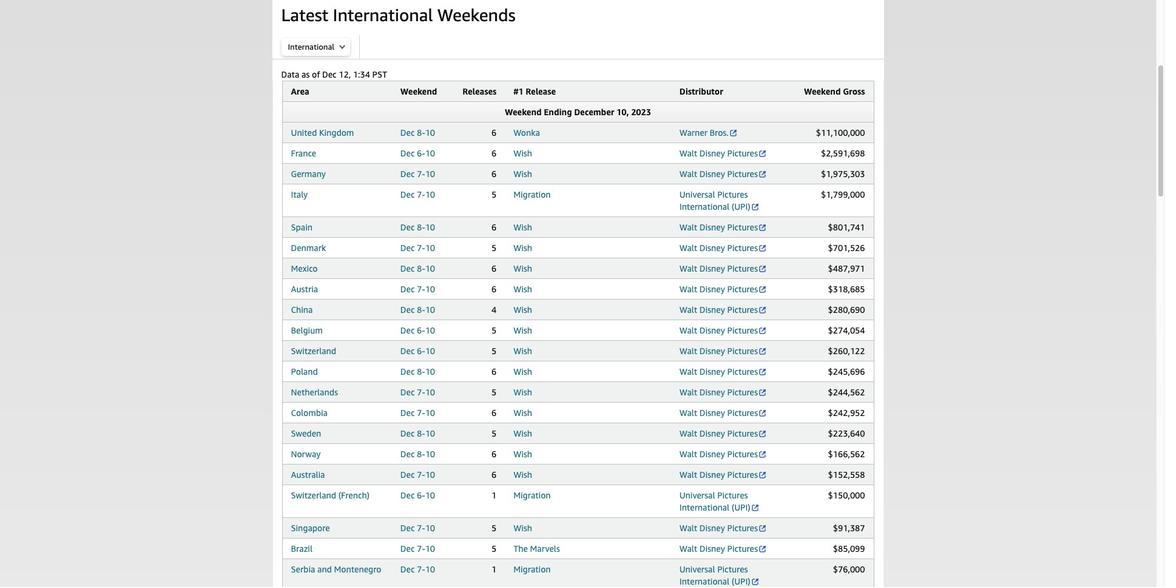 Task type: vqa. For each thing, say whether or not it's contained in the screenshot.
6 corresponding to Norway
yes



Task type: locate. For each thing, give the bounding box(es) containing it.
2 vertical spatial universal pictures international (upi)
[[680, 565, 751, 587]]

9 walt from the top
[[680, 346, 698, 356]]

3 disney from the top
[[700, 222, 725, 232]]

as
[[302, 69, 310, 80]]

wish for france
[[514, 148, 532, 158]]

1 dec 6-10 link from the top
[[401, 148, 435, 158]]

dec 8-10
[[401, 127, 435, 138], [401, 222, 435, 232], [401, 263, 435, 274], [401, 305, 435, 315], [401, 367, 435, 377], [401, 429, 435, 439], [401, 449, 435, 460]]

5 walt from the top
[[680, 263, 698, 274]]

walt disney pictures link for $801,741
[[680, 222, 767, 232]]

0 vertical spatial migration
[[514, 189, 551, 200]]

8 7- from the top
[[417, 523, 425, 534]]

walt disney pictures for $801,741
[[680, 222, 758, 232]]

0 vertical spatial 1
[[492, 490, 497, 501]]

9 10 from the top
[[425, 305, 435, 315]]

(upi) for $76,000
[[732, 577, 751, 587]]

13 walt disney pictures link from the top
[[680, 429, 767, 439]]

dec for switzerland
[[401, 346, 415, 356]]

bros.
[[710, 127, 729, 138]]

11 walt disney pictures link from the top
[[680, 387, 767, 398]]

dec 8-10 link
[[401, 127, 435, 138], [401, 222, 435, 232], [401, 263, 435, 274], [401, 305, 435, 315], [401, 367, 435, 377], [401, 429, 435, 439], [401, 449, 435, 460]]

3 universal from the top
[[680, 565, 715, 575]]

7 walt disney pictures from the top
[[680, 305, 758, 315]]

2 universal from the top
[[680, 490, 715, 501]]

4 dec 8-10 from the top
[[401, 305, 435, 315]]

1 dec 7-10 link from the top
[[401, 169, 435, 179]]

7 6 from the top
[[492, 367, 497, 377]]

dec 7-10 for italy
[[401, 189, 435, 200]]

3 walt from the top
[[680, 222, 698, 232]]

7- for serbia and montenegro
[[417, 565, 425, 575]]

1 vertical spatial (upi)
[[732, 503, 751, 513]]

4 wish from the top
[[514, 243, 532, 253]]

6
[[492, 127, 497, 138], [492, 148, 497, 158], [492, 169, 497, 179], [492, 222, 497, 232], [492, 263, 497, 274], [492, 284, 497, 294], [492, 367, 497, 377], [492, 408, 497, 418], [492, 449, 497, 460], [492, 470, 497, 480]]

universal for $76,000
[[680, 565, 715, 575]]

4 walt disney pictures from the top
[[680, 243, 758, 253]]

1 vertical spatial universal pictures international (upi)
[[680, 490, 751, 513]]

$152,558
[[828, 470, 865, 480]]

7 walt from the top
[[680, 305, 698, 315]]

wish
[[514, 148, 532, 158], [514, 169, 532, 179], [514, 222, 532, 232], [514, 243, 532, 253], [514, 263, 532, 274], [514, 284, 532, 294], [514, 305, 532, 315], [514, 325, 532, 336], [514, 346, 532, 356], [514, 367, 532, 377], [514, 387, 532, 398], [514, 408, 532, 418], [514, 429, 532, 439], [514, 449, 532, 460], [514, 470, 532, 480], [514, 523, 532, 534]]

6-
[[417, 148, 425, 158], [417, 325, 425, 336], [417, 346, 425, 356], [417, 490, 425, 501]]

disney for $318,685
[[700, 284, 725, 294]]

1 vertical spatial migration
[[514, 490, 551, 501]]

7 10 from the top
[[425, 263, 435, 274]]

#1
[[514, 86, 524, 97]]

8 disney from the top
[[700, 325, 725, 336]]

walt
[[680, 148, 698, 158], [680, 169, 698, 179], [680, 222, 698, 232], [680, 243, 698, 253], [680, 263, 698, 274], [680, 284, 698, 294], [680, 305, 698, 315], [680, 325, 698, 336], [680, 346, 698, 356], [680, 367, 698, 377], [680, 387, 698, 398], [680, 408, 698, 418], [680, 429, 698, 439], [680, 449, 698, 460], [680, 470, 698, 480], [680, 523, 698, 534], [680, 544, 698, 554]]

5 dec 8-10 link from the top
[[401, 367, 435, 377]]

colombia link
[[291, 408, 328, 418]]

1 8- from the top
[[417, 127, 425, 138]]

walt disney pictures link for $274,054
[[680, 325, 767, 336]]

walt for $487,971
[[680, 263, 698, 274]]

2 10 from the top
[[425, 148, 435, 158]]

10 for belgium
[[425, 325, 435, 336]]

2 horizontal spatial weekend
[[804, 86, 841, 97]]

denmark link
[[291, 243, 326, 253]]

dec 8-10 for mexico
[[401, 263, 435, 274]]

universal pictures international (upi) for $1,799,000
[[680, 189, 751, 212]]

walt disney pictures for $1,975,303
[[680, 169, 758, 179]]

8 wish from the top
[[514, 325, 532, 336]]

norway
[[291, 449, 321, 460]]

2 vertical spatial (upi)
[[732, 577, 751, 587]]

disney
[[700, 148, 725, 158], [700, 169, 725, 179], [700, 222, 725, 232], [700, 243, 725, 253], [700, 263, 725, 274], [700, 284, 725, 294], [700, 305, 725, 315], [700, 325, 725, 336], [700, 346, 725, 356], [700, 367, 725, 377], [700, 387, 725, 398], [700, 408, 725, 418], [700, 429, 725, 439], [700, 449, 725, 460], [700, 470, 725, 480], [700, 523, 725, 534], [700, 544, 725, 554]]

7 wish from the top
[[514, 305, 532, 315]]

1 vertical spatial 1
[[492, 565, 497, 575]]

9 6 from the top
[[492, 449, 497, 460]]

the marvels link
[[514, 544, 560, 554]]

5
[[492, 189, 497, 200], [492, 243, 497, 253], [492, 325, 497, 336], [492, 346, 497, 356], [492, 387, 497, 398], [492, 429, 497, 439], [492, 523, 497, 534], [492, 544, 497, 554]]

weekend for weekend
[[401, 86, 437, 97]]

disney for $91,387
[[700, 523, 725, 534]]

migration
[[514, 189, 551, 200], [514, 490, 551, 501], [514, 565, 551, 575]]

wish for norway
[[514, 449, 532, 460]]

2 disney from the top
[[700, 169, 725, 179]]

10 wish from the top
[[514, 367, 532, 377]]

0 vertical spatial universal pictures international (upi)
[[680, 189, 751, 212]]

dec 8-10 link for sweden
[[401, 429, 435, 439]]

walt for $318,685
[[680, 284, 698, 294]]

1 vertical spatial migration link
[[514, 490, 551, 501]]

wonka link
[[514, 127, 540, 138]]

4 dec 7-10 link from the top
[[401, 284, 435, 294]]

6- for switzerland (french)
[[417, 490, 425, 501]]

7- for denmark
[[417, 243, 425, 253]]

3 dec 6-10 from the top
[[401, 346, 435, 356]]

dec 7-10 link for australia
[[401, 470, 435, 480]]

germany link
[[291, 169, 326, 179]]

17 walt disney pictures link from the top
[[680, 544, 767, 554]]

mexico
[[291, 263, 318, 274]]

migration link
[[514, 189, 551, 200], [514, 490, 551, 501], [514, 565, 551, 575]]

switzerland for switzerland (french)
[[291, 490, 336, 501]]

4 walt from the top
[[680, 243, 698, 253]]

8 walt disney pictures link from the top
[[680, 325, 767, 336]]

walt for $1,975,303
[[680, 169, 698, 179]]

walt disney pictures link for $85,099
[[680, 544, 767, 554]]

serbia and montenegro link
[[291, 565, 381, 575]]

$2,591,698
[[821, 148, 865, 158]]

9 dec 7-10 from the top
[[401, 544, 435, 554]]

dec 7-10 link for colombia
[[401, 408, 435, 418]]

italy link
[[291, 189, 308, 200]]

1 7- from the top
[[417, 169, 425, 179]]

16 10 from the top
[[425, 449, 435, 460]]

wish link for norway
[[514, 449, 532, 460]]

3 5 from the top
[[492, 325, 497, 336]]

2 universal pictures international (upi) from the top
[[680, 490, 751, 513]]

7-
[[417, 169, 425, 179], [417, 189, 425, 200], [417, 243, 425, 253], [417, 284, 425, 294], [417, 387, 425, 398], [417, 408, 425, 418], [417, 470, 425, 480], [417, 523, 425, 534], [417, 544, 425, 554], [417, 565, 425, 575]]

dec for singapore
[[401, 523, 415, 534]]

3 dec 7-10 link from the top
[[401, 243, 435, 253]]

11 disney from the top
[[700, 387, 725, 398]]

6 for austria
[[492, 284, 497, 294]]

6 for spain
[[492, 222, 497, 232]]

pst
[[372, 69, 387, 80]]

11 10 from the top
[[425, 346, 435, 356]]

1 6 from the top
[[492, 127, 497, 138]]

dec 7-10 link for germany
[[401, 169, 435, 179]]

10
[[425, 127, 435, 138], [425, 148, 435, 158], [425, 169, 435, 179], [425, 189, 435, 200], [425, 222, 435, 232], [425, 243, 435, 253], [425, 263, 435, 274], [425, 284, 435, 294], [425, 305, 435, 315], [425, 325, 435, 336], [425, 346, 435, 356], [425, 367, 435, 377], [425, 387, 435, 398], [425, 408, 435, 418], [425, 429, 435, 439], [425, 449, 435, 460], [425, 470, 435, 480], [425, 490, 435, 501], [425, 523, 435, 534], [425, 544, 435, 554], [425, 565, 435, 575]]

5 dec 7-10 link from the top
[[401, 387, 435, 398]]

10 walt from the top
[[680, 367, 698, 377]]

data as of dec 12, 1:34 pst
[[281, 69, 387, 80]]

15 wish link from the top
[[514, 470, 532, 480]]

switzerland
[[291, 346, 336, 356], [291, 490, 336, 501]]

14 walt disney pictures from the top
[[680, 449, 758, 460]]

4 dec 6-10 link from the top
[[401, 490, 435, 501]]

10 for mexico
[[425, 263, 435, 274]]

$260,122
[[828, 346, 865, 356]]

wish link for mexico
[[514, 263, 532, 274]]

1 universal pictures international (upi) link from the top
[[680, 189, 760, 212]]

2 migration from the top
[[514, 490, 551, 501]]

14 wish link from the top
[[514, 449, 532, 460]]

2 dec 7-10 link from the top
[[401, 189, 435, 200]]

1 horizontal spatial weekend
[[505, 107, 542, 117]]

5 10 from the top
[[425, 222, 435, 232]]

6 8- from the top
[[417, 429, 425, 439]]

dec 6-10
[[401, 148, 435, 158], [401, 325, 435, 336], [401, 346, 435, 356], [401, 490, 435, 501]]

1 vertical spatial universal pictures international (upi) link
[[680, 490, 760, 513]]

dec for italy
[[401, 189, 415, 200]]

migration for serbia and montenegro
[[514, 565, 551, 575]]

dec for austria
[[401, 284, 415, 294]]

australia link
[[291, 470, 325, 480]]

0 vertical spatial (upi)
[[732, 202, 751, 212]]

dec for germany
[[401, 169, 415, 179]]

switzerland down belgium
[[291, 346, 336, 356]]

10 walt disney pictures link from the top
[[680, 367, 767, 377]]

dec 7-10 for serbia and montenegro
[[401, 565, 435, 575]]

walt disney pictures link
[[680, 148, 767, 158], [680, 169, 767, 179], [680, 222, 767, 232], [680, 243, 767, 253], [680, 263, 767, 274], [680, 284, 767, 294], [680, 305, 767, 315], [680, 325, 767, 336], [680, 346, 767, 356], [680, 367, 767, 377], [680, 387, 767, 398], [680, 408, 767, 418], [680, 429, 767, 439], [680, 449, 767, 460], [680, 470, 767, 480], [680, 523, 767, 534], [680, 544, 767, 554]]

8- for spain
[[417, 222, 425, 232]]

15 disney from the top
[[700, 470, 725, 480]]

10 wish link from the top
[[514, 367, 532, 377]]

2 vertical spatial universal pictures international (upi) link
[[680, 565, 760, 587]]

international for italy
[[680, 202, 730, 212]]

8 dec 7-10 from the top
[[401, 523, 435, 534]]

2 switzerland from the top
[[291, 490, 336, 501]]

wish link for poland
[[514, 367, 532, 377]]

21 10 from the top
[[425, 565, 435, 575]]

10 for singapore
[[425, 523, 435, 534]]

(upi)
[[732, 202, 751, 212], [732, 503, 751, 513], [732, 577, 751, 587]]

release
[[526, 86, 556, 97]]

9 wish from the top
[[514, 346, 532, 356]]

3 dec 7-10 from the top
[[401, 243, 435, 253]]

dec 8-10 link for spain
[[401, 222, 435, 232]]

3 dec 8-10 link from the top
[[401, 263, 435, 274]]

walt disney pictures
[[680, 148, 758, 158], [680, 169, 758, 179], [680, 222, 758, 232], [680, 243, 758, 253], [680, 263, 758, 274], [680, 284, 758, 294], [680, 305, 758, 315], [680, 325, 758, 336], [680, 346, 758, 356], [680, 367, 758, 377], [680, 387, 758, 398], [680, 408, 758, 418], [680, 429, 758, 439], [680, 449, 758, 460], [680, 470, 758, 480], [680, 523, 758, 534], [680, 544, 758, 554]]

dec 7-10 link for brazil
[[401, 544, 435, 554]]

france
[[291, 148, 316, 158]]

2 dec 8-10 from the top
[[401, 222, 435, 232]]

2 wish from the top
[[514, 169, 532, 179]]

4 dec 8-10 link from the top
[[401, 305, 435, 315]]

10 7- from the top
[[417, 565, 425, 575]]

releases
[[463, 86, 497, 97]]

wish for sweden
[[514, 429, 532, 439]]

dec 8-10 for china
[[401, 305, 435, 315]]

10 for poland
[[425, 367, 435, 377]]

$318,685
[[828, 284, 865, 294]]

universal for $1,799,000
[[680, 189, 715, 200]]

universal for $150,000
[[680, 490, 715, 501]]

2 vertical spatial migration link
[[514, 565, 551, 575]]

brazil link
[[291, 544, 313, 554]]

12 disney from the top
[[700, 408, 725, 418]]

5 dec 7-10 from the top
[[401, 387, 435, 398]]

16 walt from the top
[[680, 523, 698, 534]]

1 walt disney pictures from the top
[[680, 148, 758, 158]]

wonka
[[514, 127, 540, 138]]

1 vertical spatial switzerland
[[291, 490, 336, 501]]

16 disney from the top
[[700, 523, 725, 534]]

2 wish link from the top
[[514, 169, 532, 179]]

4 dec 6-10 from the top
[[401, 490, 435, 501]]

warner
[[680, 127, 708, 138]]

0 horizontal spatial weekend
[[401, 86, 437, 97]]

pictures for $280,690
[[728, 305, 758, 315]]

17 walt disney pictures from the top
[[680, 544, 758, 554]]

1 switzerland from the top
[[291, 346, 336, 356]]

7- for austria
[[417, 284, 425, 294]]

international
[[333, 5, 433, 25], [288, 42, 334, 52], [680, 202, 730, 212], [680, 503, 730, 513], [680, 577, 730, 587]]

disney for $280,690
[[700, 305, 725, 315]]

wish for singapore
[[514, 523, 532, 534]]

netherlands link
[[291, 387, 338, 398]]

universal pictures international (upi) link for $150,000
[[680, 490, 760, 513]]

11 wish from the top
[[514, 387, 532, 398]]

france link
[[291, 148, 316, 158]]

3 7- from the top
[[417, 243, 425, 253]]

4 dec 7-10 from the top
[[401, 284, 435, 294]]

2 dec 6-10 link from the top
[[401, 325, 435, 336]]

19 10 from the top
[[425, 523, 435, 534]]

6 walt disney pictures link from the top
[[680, 284, 767, 294]]

1 5 from the top
[[492, 189, 497, 200]]

0 vertical spatial switzerland
[[291, 346, 336, 356]]

$701,526
[[828, 243, 865, 253]]

4 7- from the top
[[417, 284, 425, 294]]

poland link
[[291, 367, 318, 377]]

walt for $242,952
[[680, 408, 698, 418]]

2 vertical spatial migration
[[514, 565, 551, 575]]

3 6 from the top
[[492, 169, 497, 179]]

serbia
[[291, 565, 315, 575]]

marvels
[[530, 544, 560, 554]]

switzerland link
[[291, 346, 336, 356]]

wish link for spain
[[514, 222, 532, 232]]

dec 7-10 link for netherlands
[[401, 387, 435, 398]]

december
[[574, 107, 615, 117]]

14 walt disney pictures link from the top
[[680, 449, 767, 460]]

dec 7-10 for colombia
[[401, 408, 435, 418]]

1 vertical spatial universal
[[680, 490, 715, 501]]

weekends
[[437, 5, 516, 25]]

netherlands
[[291, 387, 338, 398]]

universal pictures international (upi)
[[680, 189, 751, 212], [680, 490, 751, 513], [680, 565, 751, 587]]

wish link for austria
[[514, 284, 532, 294]]

weekend
[[401, 86, 437, 97], [804, 86, 841, 97], [505, 107, 542, 117]]

10 for italy
[[425, 189, 435, 200]]

8 10 from the top
[[425, 284, 435, 294]]

7- for italy
[[417, 189, 425, 200]]

$11,100,000
[[816, 127, 865, 138]]

0 vertical spatial universal pictures international (upi) link
[[680, 189, 760, 212]]

2 vertical spatial universal
[[680, 565, 715, 575]]

5 wish link from the top
[[514, 263, 532, 274]]

dec 7-10 link
[[401, 169, 435, 179], [401, 189, 435, 200], [401, 243, 435, 253], [401, 284, 435, 294], [401, 387, 435, 398], [401, 408, 435, 418], [401, 470, 435, 480], [401, 523, 435, 534], [401, 544, 435, 554], [401, 565, 435, 575]]

6 dec 8-10 link from the top
[[401, 429, 435, 439]]

11 walt from the top
[[680, 387, 698, 398]]

denmark
[[291, 243, 326, 253]]

7 7- from the top
[[417, 470, 425, 480]]

9 wish link from the top
[[514, 346, 532, 356]]

3 dec 6-10 link from the top
[[401, 346, 435, 356]]

10 for norway
[[425, 449, 435, 460]]

15 walt from the top
[[680, 470, 698, 480]]

dec for denmark
[[401, 243, 415, 253]]

7 wish link from the top
[[514, 305, 532, 315]]

wish for switzerland
[[514, 346, 532, 356]]

3 migration from the top
[[514, 565, 551, 575]]

10 for switzerland (french)
[[425, 490, 435, 501]]

10 6 from the top
[[492, 470, 497, 480]]

dropdown image
[[339, 44, 345, 49]]

dec
[[322, 69, 337, 80], [401, 127, 415, 138], [401, 148, 415, 158], [401, 169, 415, 179], [401, 189, 415, 200], [401, 222, 415, 232], [401, 243, 415, 253], [401, 263, 415, 274], [401, 284, 415, 294], [401, 305, 415, 315], [401, 325, 415, 336], [401, 346, 415, 356], [401, 367, 415, 377], [401, 387, 415, 398], [401, 408, 415, 418], [401, 429, 415, 439], [401, 449, 415, 460], [401, 470, 415, 480], [401, 490, 415, 501], [401, 523, 415, 534], [401, 544, 415, 554], [401, 565, 415, 575]]

walt disney pictures link for $223,640
[[680, 429, 767, 439]]

1 for dec 6-10
[[492, 490, 497, 501]]

$223,640
[[828, 429, 865, 439]]

1
[[492, 490, 497, 501], [492, 565, 497, 575]]

15 walt disney pictures link from the top
[[680, 470, 767, 480]]

10 for austria
[[425, 284, 435, 294]]

6 wish link from the top
[[514, 284, 532, 294]]

8 walt disney pictures from the top
[[680, 325, 758, 336]]

8- for mexico
[[417, 263, 425, 274]]

0 vertical spatial migration link
[[514, 189, 551, 200]]

7 5 from the top
[[492, 523, 497, 534]]

0 vertical spatial universal
[[680, 189, 715, 200]]

dec 8-10 for sweden
[[401, 429, 435, 439]]

dec 7-10 link for austria
[[401, 284, 435, 294]]

wish link
[[514, 148, 532, 158], [514, 169, 532, 179], [514, 222, 532, 232], [514, 243, 532, 253], [514, 263, 532, 274], [514, 284, 532, 294], [514, 305, 532, 315], [514, 325, 532, 336], [514, 346, 532, 356], [514, 367, 532, 377], [514, 387, 532, 398], [514, 408, 532, 418], [514, 429, 532, 439], [514, 449, 532, 460], [514, 470, 532, 480], [514, 523, 532, 534]]

walt for $91,387
[[680, 523, 698, 534]]

walt disney pictures for $487,971
[[680, 263, 758, 274]]

wish link for sweden
[[514, 429, 532, 439]]

dec 7-10 for denmark
[[401, 243, 435, 253]]

switzerland down australia
[[291, 490, 336, 501]]

dec for belgium
[[401, 325, 415, 336]]



Task type: describe. For each thing, give the bounding box(es) containing it.
walt for $223,640
[[680, 429, 698, 439]]

belgium
[[291, 325, 323, 336]]

$245,696
[[828, 367, 865, 377]]

colombia
[[291, 408, 328, 418]]

disney for $487,971
[[700, 263, 725, 274]]

gross
[[843, 86, 865, 97]]

$274,054
[[828, 325, 865, 336]]

dec 7-10 for singapore
[[401, 523, 435, 534]]

wish for austria
[[514, 284, 532, 294]]

5 for sweden
[[492, 429, 497, 439]]

dec 6-10 link for switzerland (french)
[[401, 490, 435, 501]]

wish link for netherlands
[[514, 387, 532, 398]]

wish for mexico
[[514, 263, 532, 274]]

6 for australia
[[492, 470, 497, 480]]

warner bros.
[[680, 127, 729, 138]]

poland
[[291, 367, 318, 377]]

6 for france
[[492, 148, 497, 158]]

montenegro
[[334, 565, 381, 575]]

dec for brazil
[[401, 544, 415, 554]]

$280,690
[[828, 305, 865, 315]]

universal pictures international (upi) link for $76,000
[[680, 565, 760, 587]]

weekend ending december 10, 2023
[[505, 107, 651, 117]]

sweden
[[291, 429, 321, 439]]

walt for $245,696
[[680, 367, 698, 377]]

dec 8-10 for norway
[[401, 449, 435, 460]]

8- for norway
[[417, 449, 425, 460]]

distributor
[[680, 86, 723, 97]]

norway link
[[291, 449, 321, 460]]

weekend gross
[[804, 86, 865, 97]]

10 for united kingdom
[[425, 127, 435, 138]]

ending
[[544, 107, 572, 117]]

latest international weekends
[[281, 5, 516, 25]]

belgium link
[[291, 325, 323, 336]]

china link
[[291, 305, 313, 315]]

pictures for $242,952
[[728, 408, 758, 418]]

dec for serbia and montenegro
[[401, 565, 415, 575]]

serbia and montenegro
[[291, 565, 381, 575]]

wish for poland
[[514, 367, 532, 377]]

switzerland (french) link
[[291, 490, 370, 501]]

pictures for $274,054
[[728, 325, 758, 336]]

italy
[[291, 189, 308, 200]]

walt disney pictures for $2,591,698
[[680, 148, 758, 158]]

dec for united kingdom
[[401, 127, 415, 138]]

$1,975,303
[[821, 169, 865, 179]]

spain
[[291, 222, 313, 232]]

walt disney pictures link for $91,387
[[680, 523, 767, 534]]

area
[[291, 86, 309, 97]]

kingdom
[[319, 127, 354, 138]]

disney for $244,562
[[700, 387, 725, 398]]

walt disney pictures for $260,122
[[680, 346, 758, 356]]

sweden link
[[291, 429, 321, 439]]

dec for netherlands
[[401, 387, 415, 398]]

10 for australia
[[425, 470, 435, 480]]

8- for united kingdom
[[417, 127, 425, 138]]

pictures for $152,558
[[728, 470, 758, 480]]

brazil
[[291, 544, 313, 554]]

disney for $260,122
[[700, 346, 725, 356]]

migration link for italy
[[514, 189, 551, 200]]

pictures for $487,971
[[728, 263, 758, 274]]

$487,971
[[828, 263, 865, 274]]

walt disney pictures link for $2,591,698
[[680, 148, 767, 158]]

switzerland (french)
[[291, 490, 370, 501]]

7- for brazil
[[417, 544, 425, 554]]

(french)
[[339, 490, 370, 501]]

dec 8-10 link for united kingdom
[[401, 127, 435, 138]]

dec 8-10 link for china
[[401, 305, 435, 315]]

$85,099
[[833, 544, 865, 554]]

dec 8-10 for poland
[[401, 367, 435, 377]]

international for switzerland (french)
[[680, 503, 730, 513]]

12,
[[339, 69, 351, 80]]

walt disney pictures for $701,526
[[680, 243, 758, 253]]

of
[[312, 69, 320, 80]]

dec 8-10 link for poland
[[401, 367, 435, 377]]

the marvels
[[514, 544, 560, 554]]

$244,562
[[828, 387, 865, 398]]

10 for france
[[425, 148, 435, 158]]

walt disney pictures link for $1,975,303
[[680, 169, 767, 179]]

disney for $85,099
[[700, 544, 725, 554]]

spain link
[[291, 222, 313, 232]]

7- for colombia
[[417, 408, 425, 418]]

4
[[492, 305, 497, 315]]

germany
[[291, 169, 326, 179]]

dec 6-10 for switzerland (french)
[[401, 490, 435, 501]]

2023
[[631, 107, 651, 117]]

1:34
[[353, 69, 370, 80]]

dec for switzerland (french)
[[401, 490, 415, 501]]

pictures for $2,591,698
[[728, 148, 758, 158]]

$801,741
[[828, 222, 865, 232]]

walt for $701,526
[[680, 243, 698, 253]]

austria
[[291, 284, 318, 294]]

$76,000
[[833, 565, 865, 575]]

walt for $280,690
[[680, 305, 698, 315]]

data
[[281, 69, 299, 80]]

walt disney pictures link for $280,690
[[680, 305, 767, 315]]

australia
[[291, 470, 325, 480]]

10,
[[617, 107, 629, 117]]

warner bros. link
[[680, 127, 738, 138]]

dec 8-10 for united kingdom
[[401, 127, 435, 138]]

united kingdom
[[291, 127, 354, 138]]

china
[[291, 305, 313, 315]]

wish link for switzerland
[[514, 346, 532, 356]]

universal pictures international (upi) link for $1,799,000
[[680, 189, 760, 212]]

singapore
[[291, 523, 330, 534]]

1 for dec 7-10
[[492, 565, 497, 575]]

disney for $242,952
[[700, 408, 725, 418]]

pictures for $166,562
[[728, 449, 758, 460]]

$91,387
[[833, 523, 865, 534]]

latest
[[281, 5, 329, 25]]

walt for $274,054
[[680, 325, 698, 336]]

$242,952
[[828, 408, 865, 418]]

walt disney pictures for $245,696
[[680, 367, 758, 377]]

pictures for $801,741
[[728, 222, 758, 232]]

$166,562
[[828, 449, 865, 460]]

10 for germany
[[425, 169, 435, 179]]

7- for netherlands
[[417, 387, 425, 398]]

united
[[291, 127, 317, 138]]

10 for colombia
[[425, 408, 435, 418]]

dec 7-10 for australia
[[401, 470, 435, 480]]

5 for switzerland
[[492, 346, 497, 356]]

wish link for belgium
[[514, 325, 532, 336]]

and
[[317, 565, 332, 575]]

singapore link
[[291, 523, 330, 534]]

$150,000
[[828, 490, 865, 501]]

walt for $2,591,698
[[680, 148, 698, 158]]

10 for switzerland
[[425, 346, 435, 356]]

pictures for $1,975,303
[[728, 169, 758, 179]]

#1 release
[[514, 86, 556, 97]]

10 for spain
[[425, 222, 435, 232]]

dec for poland
[[401, 367, 415, 377]]

the
[[514, 544, 528, 554]]

united kingdom link
[[291, 127, 354, 138]]

6- for belgium
[[417, 325, 425, 336]]

migration for switzerland (french)
[[514, 490, 551, 501]]

mexico link
[[291, 263, 318, 274]]

wish for colombia
[[514, 408, 532, 418]]

walt disney pictures for $318,685
[[680, 284, 758, 294]]

dec for france
[[401, 148, 415, 158]]

austria link
[[291, 284, 318, 294]]

6 for mexico
[[492, 263, 497, 274]]

10 for netherlands
[[425, 387, 435, 398]]

dec 8-10 for spain
[[401, 222, 435, 232]]

$1,799,000
[[821, 189, 865, 200]]

weekend for weekend gross
[[804, 86, 841, 97]]

dec for china
[[401, 305, 415, 315]]



